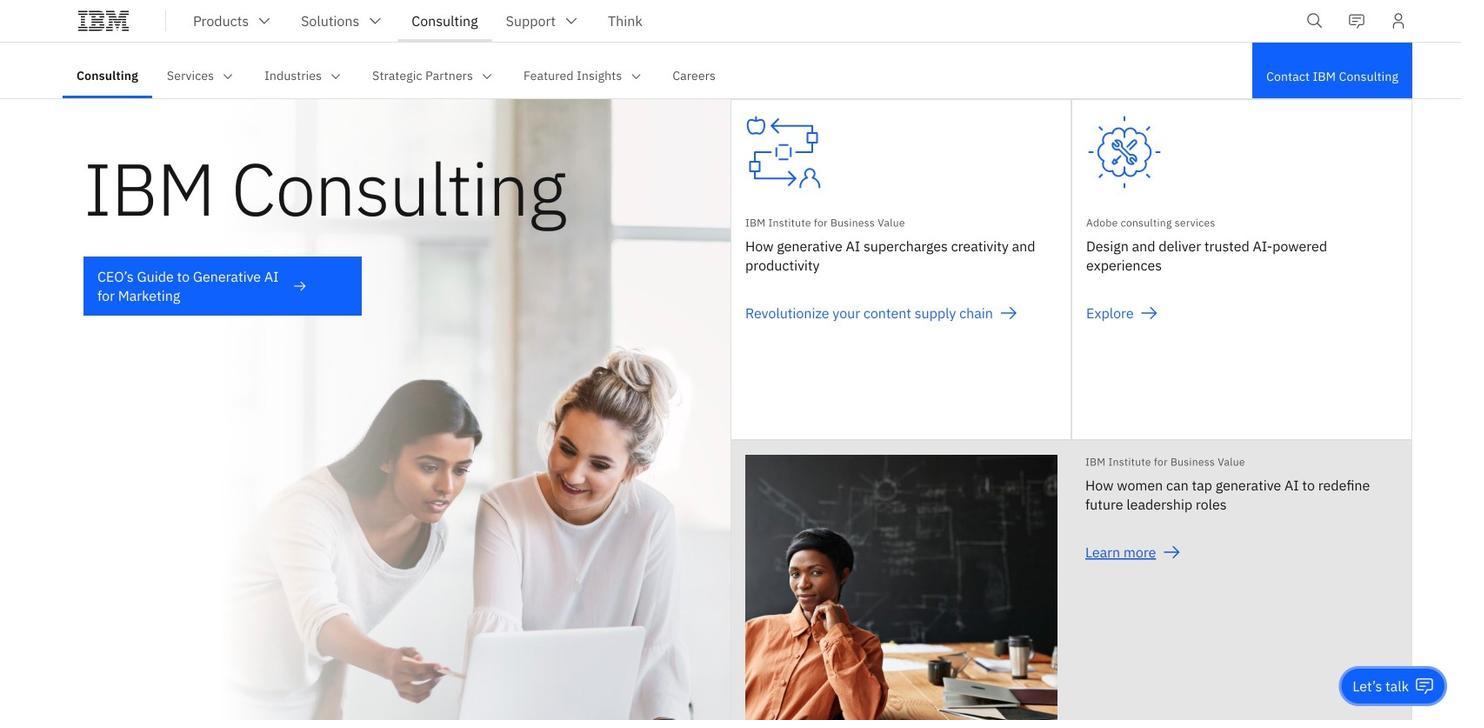 Task type: vqa. For each thing, say whether or not it's contained in the screenshot.
let's talk element
yes



Task type: locate. For each thing, give the bounding box(es) containing it.
let's talk element
[[1353, 677, 1409, 696]]



